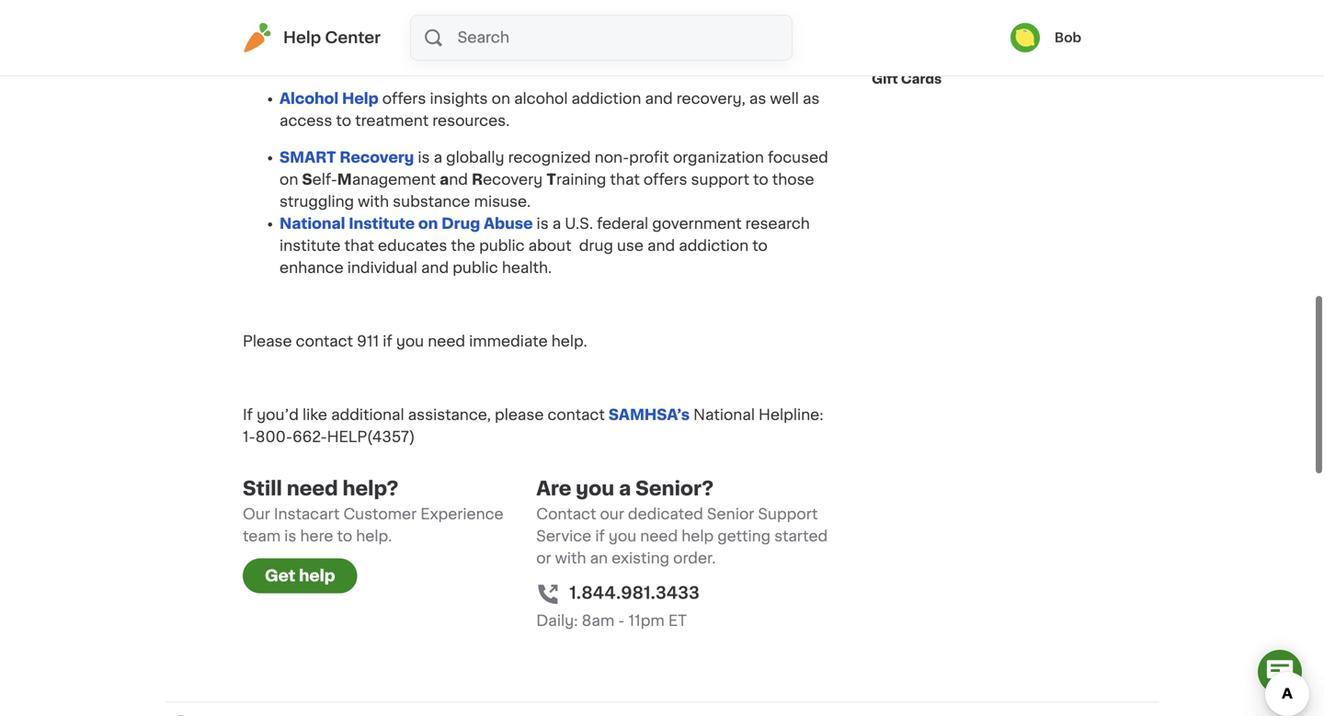 Task type: vqa. For each thing, say whether or not it's contained in the screenshot.
topmost offers
yes



Task type: describe. For each thing, give the bounding box(es) containing it.
r
[[472, 172, 483, 187]]

0 vertical spatial public
[[479, 239, 525, 253]]

substance
[[393, 194, 470, 209]]

with inside "are you a senior? contact our dedicated senior support service if you need help getting started or with an existing order."
[[555, 551, 587, 566]]

that inside is a u.s. federal government research institute that educates the public about  drug use and addiction to enhance individual and public health.
[[345, 239, 374, 253]]

well
[[770, 91, 799, 106]]

or
[[537, 551, 552, 566]]

a inside the is a globally recognized non-profit organization focused on
[[434, 150, 443, 165]]

1 as from the left
[[750, 91, 767, 106]]

senior
[[707, 507, 755, 522]]

team
[[243, 529, 281, 544]]

daily: 8am - 11pm et
[[537, 614, 687, 629]]

1 horizontal spatial need
[[428, 334, 466, 349]]

resources.
[[433, 113, 510, 128]]

to inside raining that offers support to those struggling with substance misuse.
[[754, 172, 769, 187]]

institute
[[349, 217, 415, 231]]

2 vertical spatial and
[[421, 261, 449, 275]]

raining that offers support to those struggling with substance misuse.
[[280, 172, 815, 209]]

need inside still need help? our instacart customer experience team is here to help.
[[287, 479, 338, 499]]

please
[[495, 408, 544, 423]]

terms
[[872, 54, 914, 67]]

health.
[[502, 261, 552, 275]]

offers inside raining that offers support to those struggling with substance misuse.
[[644, 172, 688, 187]]

et
[[669, 614, 687, 629]]

on inside the is a globally recognized non-profit organization focused on
[[280, 172, 298, 187]]

credits,
[[994, 54, 1048, 67]]

national institute on drug abuse link
[[280, 217, 533, 231]]

if you'd like additional assistance, please contact samhsa's
[[243, 408, 690, 423]]

you'd
[[257, 408, 299, 423]]

is inside still need help? our instacart customer experience team is here to help.
[[285, 529, 297, 544]]

elf-
[[312, 172, 337, 187]]

1 vertical spatial and
[[648, 239, 676, 253]]

help center
[[283, 30, 381, 46]]

institute
[[280, 239, 341, 253]]

contact
[[537, 507, 597, 522]]

1.844.981.3433
[[570, 585, 700, 602]]

with inside raining that offers support to those struggling with substance misuse.
[[358, 194, 389, 209]]

support
[[759, 507, 818, 522]]

existing
[[612, 551, 670, 566]]

use
[[617, 239, 644, 253]]

access
[[280, 113, 332, 128]]

struggling
[[280, 194, 354, 209]]

cards
[[902, 73, 942, 86]]

service
[[537, 529, 592, 544]]

s
[[302, 172, 312, 187]]

order.
[[674, 551, 716, 566]]

is a u.s. federal government research institute that educates the public about  drug use and addiction to enhance individual and public health.
[[280, 217, 810, 275]]

is for smart recovery
[[418, 150, 430, 165]]

individual
[[348, 261, 418, 275]]

please
[[243, 334, 292, 349]]

non-
[[595, 150, 629, 165]]

to inside offers insights on alcohol addiction and recovery, as well as access to treatment resources.
[[336, 113, 352, 128]]

instacart inside still need help? our instacart customer experience team is here to help.
[[274, 507, 340, 522]]

to inside is a u.s. federal government research institute that educates the public about  drug use and addiction to enhance individual and public health.
[[753, 239, 768, 253]]

anagement
[[352, 172, 436, 187]]

help center link
[[243, 23, 381, 52]]

alcohol help
[[280, 91, 379, 106]]

misuse.
[[474, 194, 531, 209]]

911
[[357, 334, 379, 349]]

if inside "are you a senior? contact our dedicated senior support service if you need help getting started or with an existing order."
[[596, 529, 605, 544]]

662-
[[293, 430, 327, 445]]

center
[[325, 30, 381, 46]]

assistance,
[[408, 408, 491, 423]]

alcohol
[[514, 91, 568, 106]]

government
[[653, 217, 742, 231]]

promos,
[[935, 54, 991, 67]]

national helpline: 1-800-662-help(4357)
[[243, 408, 828, 445]]

that inside raining that offers support to those struggling with substance misuse.
[[610, 172, 640, 187]]

addiction inside offers insights on alcohol addiction and recovery, as well as access to treatment resources.
[[572, 91, 642, 106]]

national institute on drug abuse
[[280, 217, 533, 231]]

our
[[243, 507, 270, 522]]

still
[[243, 479, 282, 499]]

help?
[[343, 479, 399, 499]]

sweepstakes
[[937, 21, 1028, 34]]

national for helpline:
[[694, 408, 755, 423]]

the
[[451, 239, 476, 253]]

1-
[[243, 430, 256, 445]]

to inside still need help? our instacart customer experience team is here to help.
[[337, 529, 353, 544]]

nd
[[449, 172, 468, 187]]

alcohol help link
[[280, 91, 379, 106]]

11pm
[[629, 614, 665, 629]]

are
[[537, 479, 572, 499]]

get help
[[265, 568, 335, 584]]

focused
[[768, 150, 829, 165]]

smart recovery link
[[280, 150, 414, 165]]

1 horizontal spatial instacart
[[872, 21, 934, 34]]

if
[[243, 408, 253, 423]]

enhance
[[280, 261, 344, 275]]

help inside get help button
[[299, 568, 335, 584]]

daily:
[[537, 614, 578, 629]]

smart recovery
[[280, 150, 414, 165]]

still need help? our instacart customer experience team is here to help.
[[243, 479, 504, 544]]

is a globally recognized non-profit organization focused on
[[280, 150, 829, 187]]

like
[[303, 408, 328, 423]]

samhsa's
[[609, 408, 690, 423]]



Task type: locate. For each thing, give the bounding box(es) containing it.
0 horizontal spatial addiction
[[572, 91, 642, 106]]

0 horizontal spatial help.
[[356, 529, 392, 544]]

800-
[[256, 430, 293, 445]]

1 horizontal spatial offers
[[644, 172, 688, 187]]

help up treatment
[[342, 91, 379, 106]]

if
[[383, 334, 393, 349], [596, 529, 605, 544]]

1 horizontal spatial help.
[[552, 334, 588, 349]]

started
[[775, 529, 828, 544]]

abuse
[[484, 217, 533, 231]]

recovery
[[340, 150, 414, 165]]

1 horizontal spatial contact
[[548, 408, 605, 423]]

2 vertical spatial is
[[285, 529, 297, 544]]

a inside "are you a senior? contact our dedicated senior support service if you need help getting started or with an existing order."
[[619, 479, 631, 499]]

to right 'here'
[[337, 529, 353, 544]]

our
[[600, 507, 625, 522]]

0 horizontal spatial contact
[[296, 334, 353, 349]]

1 horizontal spatial if
[[596, 529, 605, 544]]

addiction inside is a u.s. federal government research institute that educates the public about  drug use and addiction to enhance individual and public health.
[[679, 239, 749, 253]]

0 vertical spatial that
[[610, 172, 640, 187]]

and left 'recovery,' on the right top
[[645, 91, 673, 106]]

drug
[[442, 217, 481, 231]]

0 horizontal spatial need
[[287, 479, 338, 499]]

customer
[[344, 507, 417, 522]]

0 vertical spatial and
[[645, 91, 673, 106]]

u.s.
[[565, 217, 593, 231]]

those
[[773, 172, 815, 187]]

to left those
[[754, 172, 769, 187]]

help right instacart icon
[[283, 30, 321, 46]]

0 horizontal spatial with
[[358, 194, 389, 209]]

0 horizontal spatial instacart
[[274, 507, 340, 522]]

a up substance
[[440, 172, 449, 187]]

is left 'here'
[[285, 529, 297, 544]]

1 horizontal spatial national
[[694, 408, 755, 423]]

Search search field
[[456, 16, 792, 60]]

you
[[396, 334, 424, 349], [576, 479, 615, 499], [609, 529, 637, 544]]

contact right 'please'
[[548, 408, 605, 423]]

helpline:
[[759, 408, 824, 423]]

2 as from the left
[[803, 91, 820, 106]]

with up institute
[[358, 194, 389, 209]]

need left immediate
[[428, 334, 466, 349]]

you down our
[[609, 529, 637, 544]]

0 vertical spatial addiction
[[572, 91, 642, 106]]

dedicated
[[628, 507, 704, 522]]

raining
[[557, 172, 607, 187]]

0 horizontal spatial as
[[750, 91, 767, 106]]

ecovery
[[483, 172, 543, 187]]

smart
[[280, 150, 336, 165]]

bob
[[1055, 31, 1082, 44]]

need up 'here'
[[287, 479, 338, 499]]

need inside "are you a senior? contact our dedicated senior support service if you need help getting started or with an existing order."
[[641, 529, 678, 544]]

insights
[[430, 91, 488, 106]]

you right 911
[[396, 334, 424, 349]]

on left "s"
[[280, 172, 298, 187]]

as right well
[[803, 91, 820, 106]]

0 vertical spatial you
[[396, 334, 424, 349]]

recognized
[[508, 150, 591, 165]]

a inside is a u.s. federal government research institute that educates the public about  drug use and addiction to enhance individual and public health.
[[553, 217, 561, 231]]

instacart sweepstakes rules link
[[872, 11, 1069, 44]]

1 vertical spatial with
[[555, 551, 587, 566]]

1 vertical spatial need
[[287, 479, 338, 499]]

0 vertical spatial offers
[[383, 91, 426, 106]]

support
[[691, 172, 750, 187]]

federal
[[597, 217, 649, 231]]

national for institute
[[280, 217, 345, 231]]

is inside the is a globally recognized non-profit organization focused on
[[418, 150, 430, 165]]

is down raining that offers support to those struggling with substance misuse.
[[537, 217, 549, 231]]

1 vertical spatial on
[[280, 172, 298, 187]]

if up an
[[596, 529, 605, 544]]

public down "abuse"
[[479, 239, 525, 253]]

a
[[434, 150, 443, 165], [440, 172, 449, 187], [553, 217, 561, 231], [619, 479, 631, 499]]

instacart image
[[243, 23, 272, 52]]

need
[[428, 334, 466, 349], [287, 479, 338, 499], [641, 529, 678, 544]]

globally
[[446, 150, 505, 165]]

help right get
[[299, 568, 335, 584]]

and inside offers insights on alcohol addiction and recovery, as well as access to treatment resources.
[[645, 91, 673, 106]]

instacart up 'here'
[[274, 507, 340, 522]]

2 vertical spatial need
[[641, 529, 678, 544]]

an
[[590, 551, 608, 566]]

experience
[[421, 507, 504, 522]]

0 vertical spatial contact
[[296, 334, 353, 349]]

help. inside still need help? our instacart customer experience team is here to help.
[[356, 529, 392, 544]]

0 vertical spatial help
[[682, 529, 714, 544]]

that down institute
[[345, 239, 374, 253]]

instacart up "terms"
[[872, 21, 934, 34]]

0 vertical spatial need
[[428, 334, 466, 349]]

s elf- m anagement a nd r ecovery t
[[302, 172, 557, 187]]

contact left 911
[[296, 334, 353, 349]]

1 horizontal spatial as
[[803, 91, 820, 106]]

help
[[283, 30, 321, 46], [342, 91, 379, 106]]

1 vertical spatial if
[[596, 529, 605, 544]]

is
[[418, 150, 430, 165], [537, 217, 549, 231], [285, 529, 297, 544]]

1 horizontal spatial addiction
[[679, 239, 749, 253]]

1 vertical spatial offers
[[644, 172, 688, 187]]

user avatar image
[[1011, 23, 1041, 52]]

0 vertical spatial instacart
[[872, 21, 934, 34]]

1 vertical spatial public
[[453, 261, 498, 275]]

national
[[280, 217, 345, 231], [694, 408, 755, 423]]

that down non-
[[610, 172, 640, 187]]

you up our
[[576, 479, 615, 499]]

0 horizontal spatial help
[[299, 568, 335, 584]]

a up our
[[619, 479, 631, 499]]

0 horizontal spatial is
[[285, 529, 297, 544]]

with
[[358, 194, 389, 209], [555, 551, 587, 566]]

national inside national helpline: 1-800-662-help(4357)
[[694, 408, 755, 423]]

1 horizontal spatial on
[[419, 217, 438, 231]]

on for insights
[[492, 91, 511, 106]]

on for institute
[[419, 217, 438, 231]]

1 vertical spatial help
[[342, 91, 379, 106]]

immediate
[[469, 334, 548, 349]]

as left well
[[750, 91, 767, 106]]

help. right immediate
[[552, 334, 588, 349]]

1 vertical spatial you
[[576, 479, 615, 499]]

1 vertical spatial national
[[694, 408, 755, 423]]

1 horizontal spatial that
[[610, 172, 640, 187]]

help up order.
[[682, 529, 714, 544]]

1 vertical spatial is
[[537, 217, 549, 231]]

offers up treatment
[[383, 91, 426, 106]]

2 horizontal spatial on
[[492, 91, 511, 106]]

profit
[[629, 150, 670, 165]]

treatment
[[355, 113, 429, 128]]

instacart shopper app logo image
[[166, 713, 196, 717]]

to down research
[[753, 239, 768, 253]]

0 vertical spatial with
[[358, 194, 389, 209]]

to down alcohol help
[[336, 113, 352, 128]]

and right "use"
[[648, 239, 676, 253]]

0 vertical spatial help.
[[552, 334, 588, 349]]

1 horizontal spatial with
[[555, 551, 587, 566]]

help inside "are you a senior? contact our dedicated senior support service if you need help getting started or with an existing order."
[[682, 529, 714, 544]]

gift
[[872, 73, 899, 86]]

8am
[[582, 614, 615, 629]]

0 horizontal spatial on
[[280, 172, 298, 187]]

1 vertical spatial that
[[345, 239, 374, 253]]

0 horizontal spatial offers
[[383, 91, 426, 106]]

0 vertical spatial is
[[418, 150, 430, 165]]

1 vertical spatial help
[[299, 568, 335, 584]]

1 horizontal spatial help
[[342, 91, 379, 106]]

national up "institute"
[[280, 217, 345, 231]]

1 vertical spatial contact
[[548, 408, 605, 423]]

2 horizontal spatial need
[[641, 529, 678, 544]]

with down service
[[555, 551, 587, 566]]

m
[[337, 172, 352, 187]]

offers down profit
[[644, 172, 688, 187]]

a up s elf- m anagement a nd r ecovery t
[[434, 150, 443, 165]]

is inside is a u.s. federal government research institute that educates the public about  drug use and addiction to enhance individual and public health.
[[537, 217, 549, 231]]

0 vertical spatial help
[[283, 30, 321, 46]]

senior?
[[636, 479, 714, 499]]

national left helpline: on the bottom of page
[[694, 408, 755, 423]]

1 vertical spatial instacart
[[274, 507, 340, 522]]

that
[[610, 172, 640, 187], [345, 239, 374, 253]]

offers inside offers insights on alcohol addiction and recovery, as well as access to treatment resources.
[[383, 91, 426, 106]]

additional
[[331, 408, 404, 423]]

addiction
[[572, 91, 642, 106], [679, 239, 749, 253]]

addiction up non-
[[572, 91, 642, 106]]

rules
[[1031, 21, 1069, 34]]

1 vertical spatial help.
[[356, 529, 392, 544]]

1.844.981.3433 link
[[570, 581, 700, 606]]

help
[[682, 529, 714, 544], [299, 568, 335, 584]]

educates
[[378, 239, 447, 253]]

&
[[1051, 54, 1062, 67]]

t
[[547, 172, 557, 187]]

2 vertical spatial on
[[419, 217, 438, 231]]

terms of promos, credits, & gift cards link
[[872, 44, 1082, 96]]

1 vertical spatial addiction
[[679, 239, 749, 253]]

0 horizontal spatial help
[[283, 30, 321, 46]]

on up resources.
[[492, 91, 511, 106]]

0 horizontal spatial that
[[345, 239, 374, 253]]

instacart sweepstakes rules
[[872, 21, 1069, 34]]

0 vertical spatial if
[[383, 334, 393, 349]]

offers
[[383, 91, 426, 106], [644, 172, 688, 187]]

is for national institute on drug abuse
[[537, 217, 549, 231]]

need down "dedicated"
[[641, 529, 678, 544]]

0 vertical spatial national
[[280, 217, 345, 231]]

on inside offers insights on alcohol addiction and recovery, as well as access to treatment resources.
[[492, 91, 511, 106]]

is up s elf- m anagement a nd r ecovery t
[[418, 150, 430, 165]]

public down the
[[453, 261, 498, 275]]

help.
[[552, 334, 588, 349], [356, 529, 392, 544]]

get help button
[[243, 559, 357, 594]]

instacart
[[872, 21, 934, 34], [274, 507, 340, 522]]

of
[[917, 54, 932, 67]]

help. down customer
[[356, 529, 392, 544]]

a left u.s.
[[553, 217, 561, 231]]

addiction down government
[[679, 239, 749, 253]]

on
[[492, 91, 511, 106], [280, 172, 298, 187], [419, 217, 438, 231]]

on down substance
[[419, 217, 438, 231]]

alcohol
[[280, 91, 339, 106]]

are you a senior? contact our dedicated senior support service if you need help getting started or with an existing order.
[[537, 479, 828, 566]]

bob link
[[1011, 23, 1082, 52]]

1 horizontal spatial is
[[418, 150, 430, 165]]

recovery,
[[677, 91, 746, 106]]

here
[[300, 529, 333, 544]]

0 horizontal spatial national
[[280, 217, 345, 231]]

0 vertical spatial on
[[492, 91, 511, 106]]

terms of promos, credits, & gift cards
[[872, 54, 1062, 86]]

research
[[746, 217, 810, 231]]

2 vertical spatial you
[[609, 529, 637, 544]]

as
[[750, 91, 767, 106], [803, 91, 820, 106]]

2 horizontal spatial is
[[537, 217, 549, 231]]

and down educates
[[421, 261, 449, 275]]

0 horizontal spatial if
[[383, 334, 393, 349]]

1 horizontal spatial help
[[682, 529, 714, 544]]

if right 911
[[383, 334, 393, 349]]



